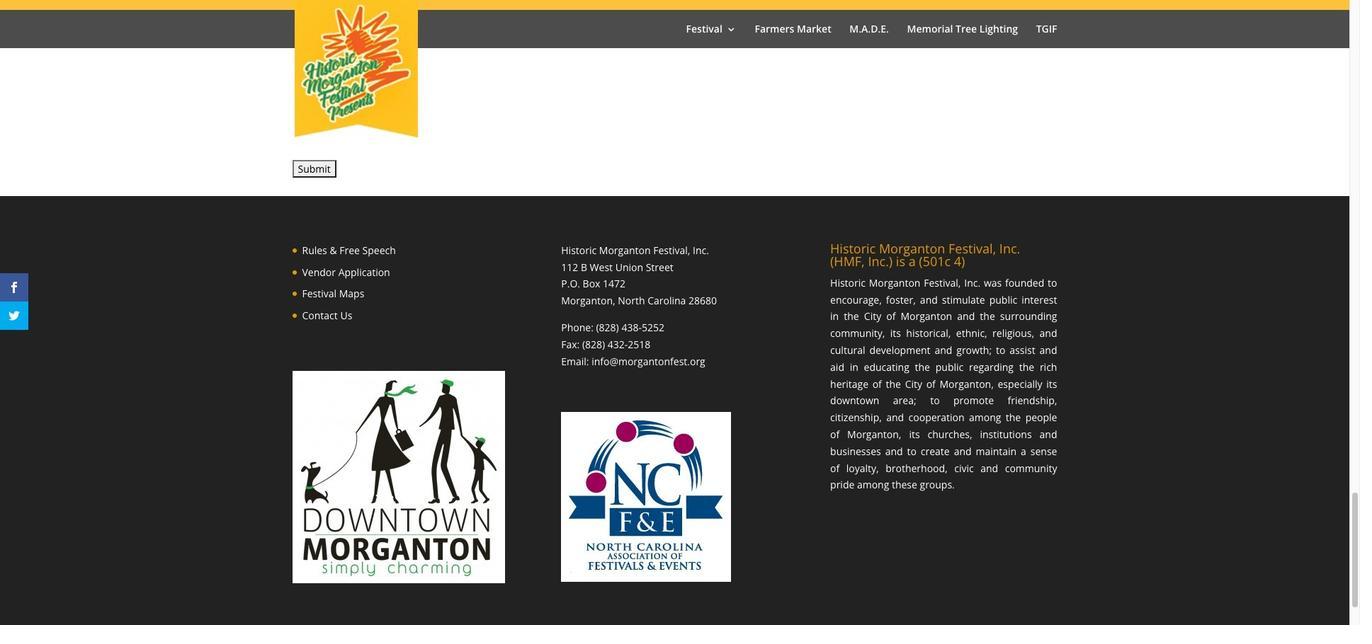 Task type: vqa. For each thing, say whether or not it's contained in the screenshot.
"downtown morganton" "image"
yes



Task type: locate. For each thing, give the bounding box(es) containing it.
downtown morganton image
[[292, 372, 505, 584]]

None checkbox
[[317, 0, 326, 4]]

None submit
[[292, 160, 336, 178]]



Task type: describe. For each thing, give the bounding box(es) containing it.
historic morganton festival image
[[295, 0, 418, 137]]

nc festivals & events image
[[561, 412, 732, 582]]



